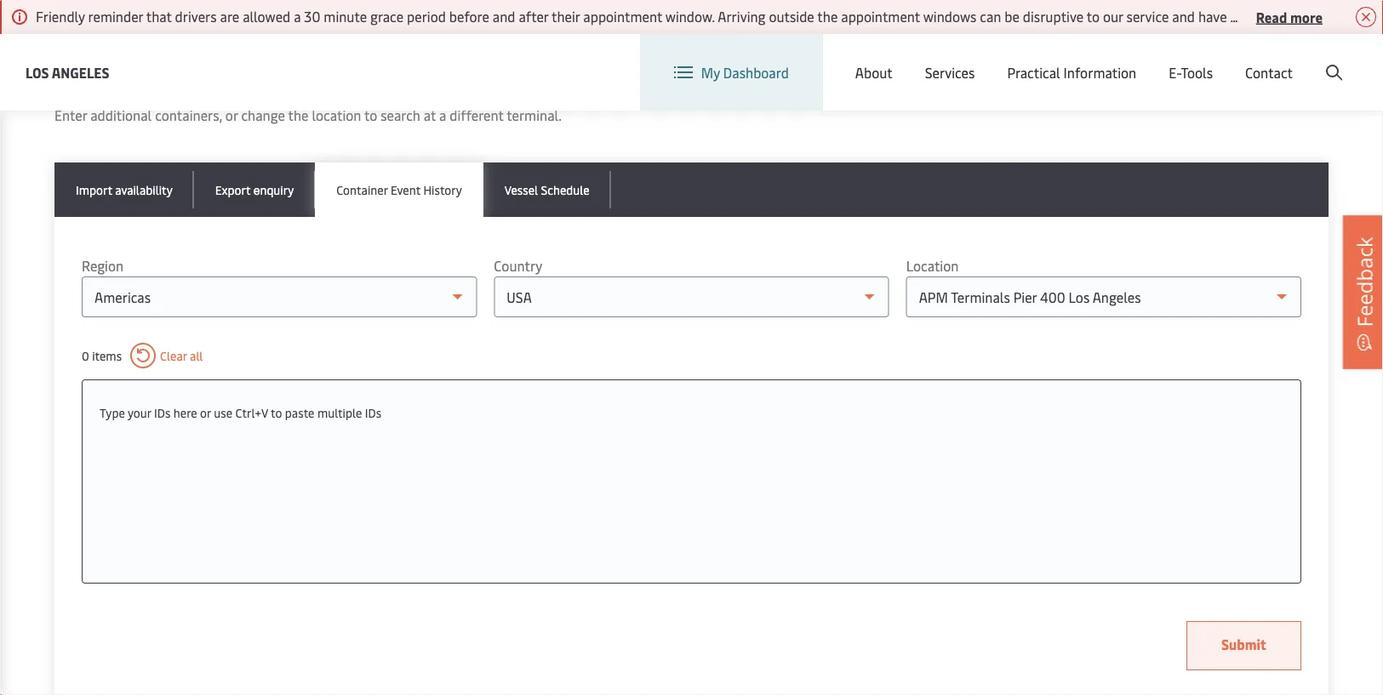 Task type: describe. For each thing, give the bounding box(es) containing it.
their
[[552, 7, 580, 26]]

negative
[[1231, 7, 1283, 26]]

again
[[131, 69, 188, 101]]

be
[[1005, 7, 1020, 26]]

to inside search again enter additional containers, or change the location to search at a different terminal.
[[364, 106, 377, 125]]

los
[[26, 63, 49, 81]]

on
[[1338, 7, 1353, 26]]

before
[[450, 7, 490, 26]]

paste
[[285, 405, 315, 421]]

window.
[[666, 7, 715, 26]]

disruptive
[[1023, 7, 1084, 26]]

drive
[[1357, 7, 1384, 26]]

e-
[[1169, 63, 1182, 82]]

terminal.
[[507, 106, 562, 125]]

import availability
[[76, 182, 173, 198]]

2 and from the left
[[1173, 7, 1196, 26]]

impacts
[[1286, 7, 1335, 26]]

0 vertical spatial the
[[818, 7, 838, 26]]

all
[[190, 348, 203, 364]]

about button
[[856, 34, 893, 111]]

0
[[82, 348, 89, 364]]

dashboard
[[724, 63, 789, 82]]

export еnquiry button
[[194, 163, 315, 217]]

contact button
[[1246, 34, 1294, 111]]

e-tools button
[[1169, 34, 1214, 111]]

submit button
[[1187, 622, 1302, 671]]

my dashboard button
[[674, 34, 789, 111]]

type
[[100, 405, 125, 421]]

1 vertical spatial or
[[200, 405, 211, 421]]

switch location button
[[1006, 50, 1130, 68]]

friendly
[[36, 7, 85, 26]]

angeles
[[52, 63, 109, 81]]

e-tools
[[1169, 63, 1214, 82]]

more
[[1291, 7, 1323, 26]]

еnquiry
[[254, 182, 294, 198]]

submit
[[1222, 636, 1267, 654]]

schedule
[[541, 182, 590, 198]]

my
[[702, 63, 720, 82]]

import
[[76, 182, 112, 198]]

information
[[1064, 63, 1137, 82]]

type your ids here or use ctrl+v to paste multiple ids
[[100, 405, 382, 421]]

export еnquiry
[[215, 182, 294, 198]]

clear all button
[[130, 343, 203, 369]]

1 vertical spatial location
[[907, 257, 959, 275]]

search
[[381, 106, 421, 125]]

clear all
[[160, 348, 203, 364]]

availability
[[115, 182, 173, 198]]

menu
[[1227, 50, 1262, 68]]

your
[[128, 405, 151, 421]]

the inside search again enter additional containers, or change the location to search at a different terminal.
[[288, 106, 309, 125]]

location inside button
[[1077, 50, 1130, 68]]

different
[[450, 106, 504, 125]]

grace
[[371, 7, 404, 26]]

containers,
[[155, 106, 222, 125]]

drivers
[[175, 7, 217, 26]]

vessel schedule
[[505, 182, 590, 198]]

export
[[215, 182, 251, 198]]

tab list containing import availability
[[55, 163, 1329, 217]]

container event history
[[337, 182, 462, 198]]

switch location
[[1034, 50, 1130, 68]]

practical
[[1008, 63, 1061, 82]]

contact
[[1246, 63, 1294, 82]]

minute
[[324, 7, 367, 26]]

2 appointment from the left
[[842, 7, 921, 26]]

that
[[146, 7, 172, 26]]

arriving
[[718, 7, 766, 26]]

global menu
[[1185, 50, 1262, 68]]

here
[[174, 405, 197, 421]]

outside
[[769, 7, 815, 26]]

2 horizontal spatial to
[[1087, 7, 1100, 26]]

practical information
[[1008, 63, 1137, 82]]

1 ids from the left
[[154, 405, 171, 421]]

event
[[391, 182, 421, 198]]

change
[[241, 106, 285, 125]]



Task type: vqa. For each thing, say whether or not it's contained in the screenshot.
IDs
yes



Task type: locate. For each thing, give the bounding box(es) containing it.
enter
[[55, 106, 87, 125]]

1 horizontal spatial or
[[226, 106, 238, 125]]

0 items
[[82, 348, 122, 364]]

are
[[220, 7, 240, 26]]

0 horizontal spatial location
[[907, 257, 959, 275]]

service
[[1127, 7, 1170, 26]]

0 horizontal spatial appointment
[[584, 7, 663, 26]]

0 horizontal spatial and
[[493, 7, 516, 26]]

0 vertical spatial location
[[1077, 50, 1130, 68]]

my dashboard
[[702, 63, 789, 82]]

1 vertical spatial the
[[288, 106, 309, 125]]

the right change
[[288, 106, 309, 125]]

0 horizontal spatial a
[[294, 7, 301, 26]]

0 vertical spatial a
[[294, 7, 301, 26]]

import availability button
[[55, 163, 194, 217]]

the right outside
[[818, 7, 838, 26]]

1 horizontal spatial a
[[440, 106, 447, 125]]

have
[[1199, 7, 1228, 26]]

history
[[424, 182, 462, 198]]

1 horizontal spatial appointment
[[842, 7, 921, 26]]

feedback button
[[1344, 216, 1384, 369]]

0 horizontal spatial or
[[200, 405, 211, 421]]

the
[[818, 7, 838, 26], [288, 106, 309, 125]]

global
[[1185, 50, 1224, 68]]

and left the have
[[1173, 7, 1196, 26]]

additional
[[90, 106, 152, 125]]

0 vertical spatial to
[[1087, 7, 1100, 26]]

1 horizontal spatial the
[[818, 7, 838, 26]]

or left use
[[200, 405, 211, 421]]

2 ids from the left
[[365, 405, 382, 421]]

after
[[519, 7, 549, 26]]

0 horizontal spatial ids
[[154, 405, 171, 421]]

practical information button
[[1008, 34, 1137, 111]]

1 vertical spatial a
[[440, 106, 447, 125]]

tools
[[1182, 63, 1214, 82]]

items
[[92, 348, 122, 364]]

services
[[925, 63, 975, 82]]

reminder
[[88, 7, 143, 26]]

search
[[55, 69, 125, 101]]

to left paste
[[271, 405, 282, 421]]

allowed
[[243, 7, 291, 26]]

can
[[980, 7, 1002, 26]]

0 vertical spatial or
[[226, 106, 238, 125]]

period
[[407, 7, 446, 26]]

clear
[[160, 348, 187, 364]]

1 horizontal spatial to
[[364, 106, 377, 125]]

appointment
[[584, 7, 663, 26], [842, 7, 921, 26]]

2 vertical spatial to
[[271, 405, 282, 421]]

use
[[214, 405, 233, 421]]

friendly reminder that drivers are allowed a 30 minute grace period before and after their appointment window. arriving outside the appointment windows can be disruptive to our service and have negative impacts on drive
[[36, 7, 1384, 26]]

or
[[226, 106, 238, 125], [200, 405, 211, 421]]

switch
[[1034, 50, 1074, 68]]

container
[[337, 182, 388, 198]]

1 horizontal spatial and
[[1173, 7, 1196, 26]]

read
[[1257, 7, 1288, 26]]

and left the after
[[493, 7, 516, 26]]

a right "at"
[[440, 106, 447, 125]]

ids right your
[[154, 405, 171, 421]]

about
[[856, 63, 893, 82]]

search again enter additional containers, or change the location to search at a different terminal.
[[55, 69, 562, 125]]

country
[[494, 257, 543, 275]]

or left change
[[226, 106, 238, 125]]

vessel
[[505, 182, 538, 198]]

a inside search again enter additional containers, or change the location to search at a different terminal.
[[440, 106, 447, 125]]

30
[[304, 7, 321, 26]]

feedback
[[1351, 237, 1379, 327]]

location
[[312, 106, 361, 125]]

los angeles
[[26, 63, 109, 81]]

0 horizontal spatial the
[[288, 106, 309, 125]]

container event history button
[[315, 163, 484, 217]]

1 vertical spatial to
[[364, 106, 377, 125]]

services button
[[925, 34, 975, 111]]

read more
[[1257, 7, 1323, 26]]

global menu button
[[1147, 34, 1279, 85]]

ids
[[154, 405, 171, 421], [365, 405, 382, 421]]

1 horizontal spatial ids
[[365, 405, 382, 421]]

location
[[1077, 50, 1130, 68], [907, 257, 959, 275]]

and
[[493, 7, 516, 26], [1173, 7, 1196, 26]]

region
[[82, 257, 124, 275]]

appointment up about popup button
[[842, 7, 921, 26]]

our
[[1104, 7, 1124, 26]]

appointment right the 'their'
[[584, 7, 663, 26]]

close alert image
[[1357, 7, 1377, 27]]

windows
[[924, 7, 977, 26]]

0 horizontal spatial to
[[271, 405, 282, 421]]

or inside search again enter additional containers, or change the location to search at a different terminal.
[[226, 106, 238, 125]]

1 and from the left
[[493, 7, 516, 26]]

ids right multiple
[[365, 405, 382, 421]]

1 horizontal spatial location
[[1077, 50, 1130, 68]]

a
[[294, 7, 301, 26], [440, 106, 447, 125]]

to left our
[[1087, 7, 1100, 26]]

1 appointment from the left
[[584, 7, 663, 26]]

a left 30
[[294, 7, 301, 26]]

at
[[424, 106, 436, 125]]

to
[[1087, 7, 1100, 26], [364, 106, 377, 125], [271, 405, 282, 421]]

multiple
[[318, 405, 362, 421]]

to left search
[[364, 106, 377, 125]]

los angeles link
[[26, 62, 109, 83]]

ctrl+v
[[235, 405, 268, 421]]

tab list
[[55, 163, 1329, 217]]

None text field
[[100, 398, 1284, 429]]



